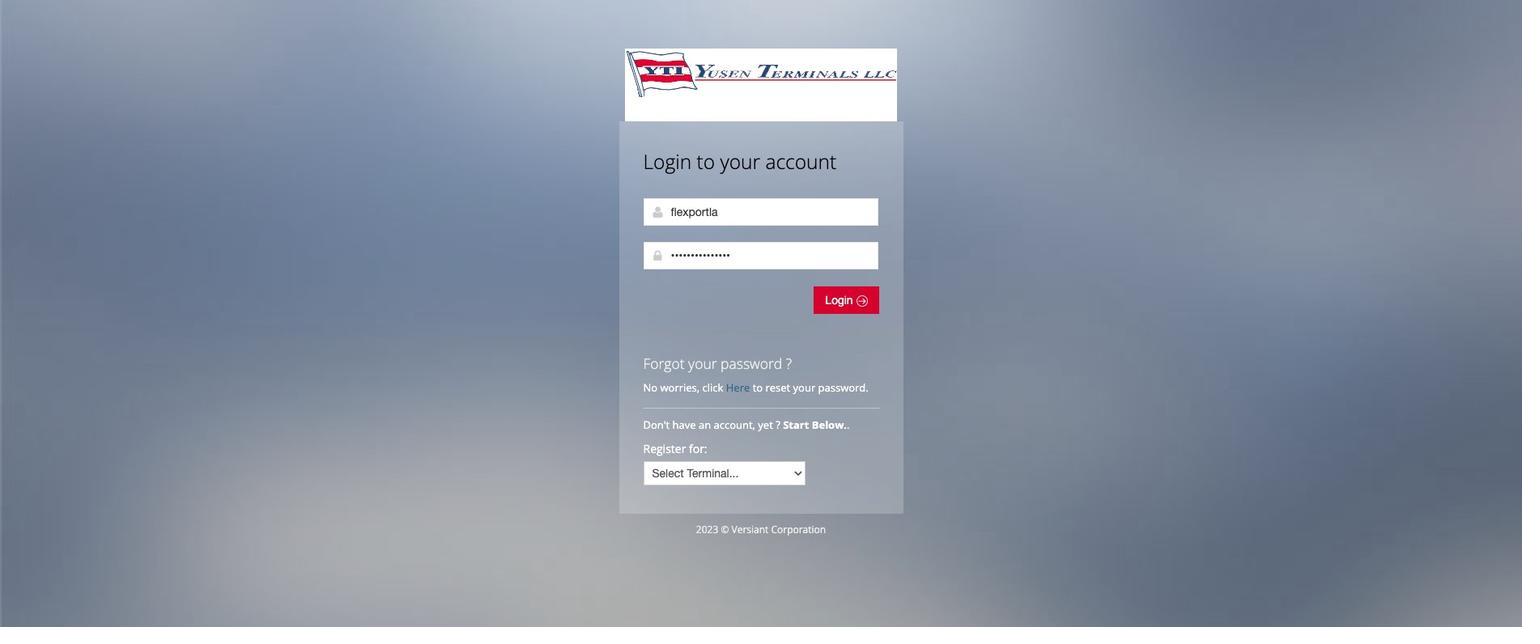 Task type: describe. For each thing, give the bounding box(es) containing it.
an
[[699, 418, 711, 433]]

yet
[[758, 418, 773, 433]]

account,
[[714, 418, 756, 433]]

don't
[[644, 418, 670, 433]]

no
[[644, 381, 658, 395]]

password.
[[819, 381, 869, 395]]

login to your account
[[644, 148, 837, 175]]

lock image
[[652, 249, 665, 262]]

login for login
[[826, 294, 857, 307]]

don't have an account, yet ? start below. .
[[644, 418, 853, 433]]

forgot your password ? no worries, click here to reset your password.
[[644, 354, 869, 395]]

? inside forgot your password ? no worries, click here to reset your password.
[[786, 354, 792, 373]]

corporation
[[771, 523, 826, 537]]

0 horizontal spatial your
[[689, 354, 717, 373]]

2 horizontal spatial your
[[793, 381, 816, 395]]

register for:
[[644, 441, 708, 457]]

.
[[847, 418, 850, 433]]

here link
[[726, 381, 750, 395]]

1 horizontal spatial your
[[720, 148, 761, 175]]



Task type: locate. For each thing, give the bounding box(es) containing it.
start
[[783, 418, 809, 433]]

your up click
[[689, 354, 717, 373]]

Password password field
[[644, 242, 878, 270]]

2 vertical spatial your
[[793, 381, 816, 395]]

to inside forgot your password ? no worries, click here to reset your password.
[[753, 381, 763, 395]]

login
[[644, 148, 692, 175], [826, 294, 857, 307]]

0 vertical spatial ?
[[786, 354, 792, 373]]

0 vertical spatial to
[[697, 148, 715, 175]]

swapright image
[[857, 296, 868, 307]]

versiant
[[732, 523, 769, 537]]

1 horizontal spatial to
[[753, 381, 763, 395]]

password
[[721, 354, 783, 373]]

1 vertical spatial your
[[689, 354, 717, 373]]

to
[[697, 148, 715, 175], [753, 381, 763, 395]]

©
[[721, 523, 729, 537]]

user image
[[652, 206, 665, 219]]

your right reset at the bottom right of page
[[793, 381, 816, 395]]

have
[[673, 418, 696, 433]]

worries,
[[661, 381, 700, 395]]

your
[[720, 148, 761, 175], [689, 354, 717, 373], [793, 381, 816, 395]]

here
[[726, 381, 750, 395]]

1 vertical spatial to
[[753, 381, 763, 395]]

0 horizontal spatial login
[[644, 148, 692, 175]]

? up reset at the bottom right of page
[[786, 354, 792, 373]]

login inside login button
[[826, 294, 857, 307]]

0 vertical spatial login
[[644, 148, 692, 175]]

0 horizontal spatial ?
[[776, 418, 781, 433]]

reset
[[766, 381, 791, 395]]

?
[[786, 354, 792, 373], [776, 418, 781, 433]]

Username text field
[[644, 198, 878, 226]]

0 horizontal spatial to
[[697, 148, 715, 175]]

1 horizontal spatial login
[[826, 294, 857, 307]]

for:
[[689, 441, 708, 457]]

to up the username text box
[[697, 148, 715, 175]]

2023
[[696, 523, 719, 537]]

1 horizontal spatial ?
[[786, 354, 792, 373]]

click
[[703, 381, 724, 395]]

to right here link
[[753, 381, 763, 395]]

account
[[766, 148, 837, 175]]

register
[[644, 441, 686, 457]]

your up the username text box
[[720, 148, 761, 175]]

login button
[[814, 287, 879, 314]]

2023 © versiant corporation
[[696, 523, 826, 537]]

? right yet
[[776, 418, 781, 433]]

login for login to your account
[[644, 148, 692, 175]]

below.
[[812, 418, 847, 433]]

0 vertical spatial your
[[720, 148, 761, 175]]

1 vertical spatial ?
[[776, 418, 781, 433]]

1 vertical spatial login
[[826, 294, 857, 307]]

forgot
[[644, 354, 685, 373]]



Task type: vqa. For each thing, say whether or not it's contained in the screenshot.
Inquiry related to the bottommost Import Release Inquiry link
no



